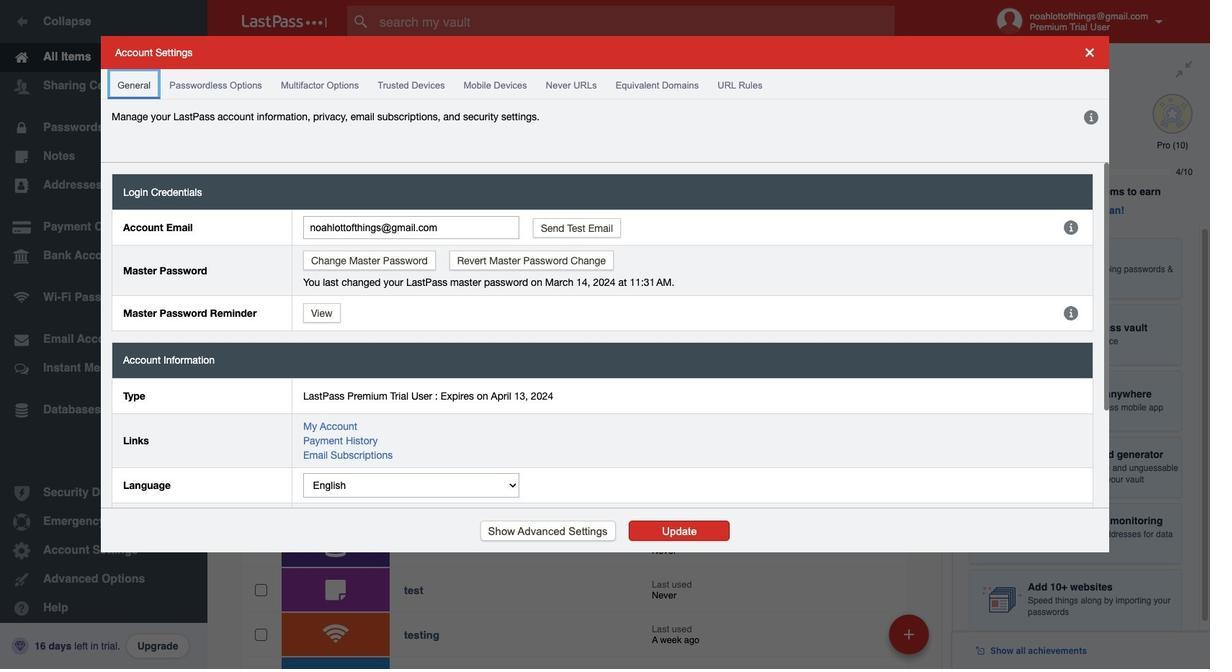 Task type: vqa. For each thing, say whether or not it's contained in the screenshot.
Vault options 'navigation'
yes



Task type: locate. For each thing, give the bounding box(es) containing it.
new item image
[[904, 629, 914, 639]]

vault options navigation
[[207, 43, 952, 86]]

main navigation navigation
[[0, 0, 207, 669]]



Task type: describe. For each thing, give the bounding box(es) containing it.
lastpass image
[[242, 15, 327, 28]]

Search search field
[[347, 6, 923, 37]]

search my vault text field
[[347, 6, 923, 37]]

new item navigation
[[884, 610, 938, 669]]



